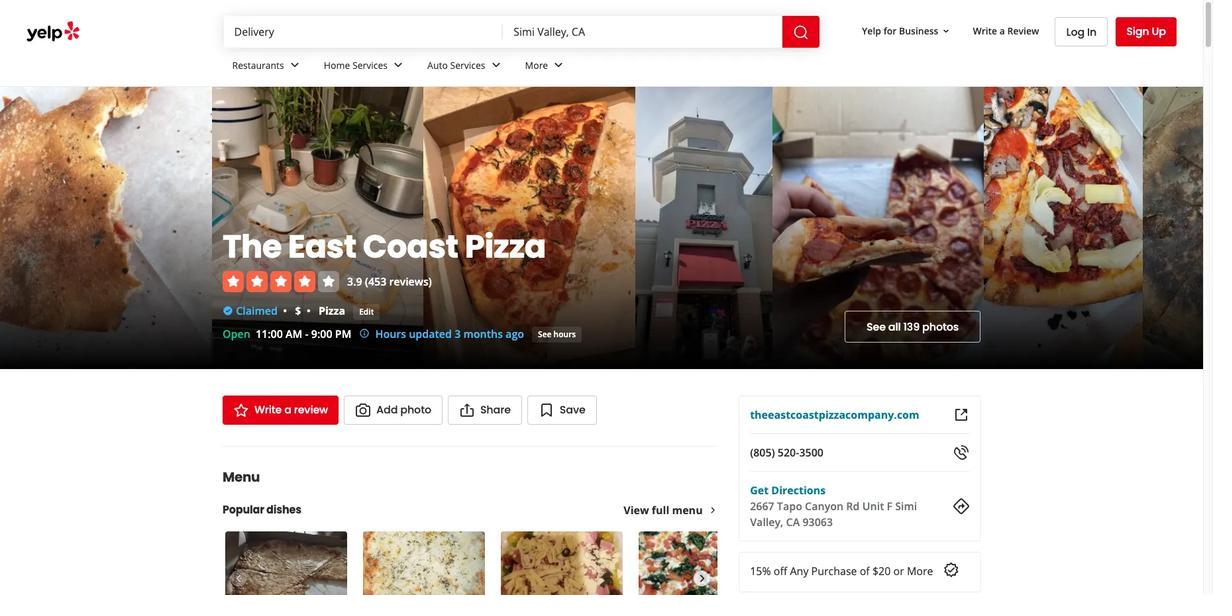 Task type: describe. For each thing, give the bounding box(es) containing it.
24 camera v2 image
[[355, 402, 371, 418]]

purchase
[[811, 564, 857, 579]]

rd
[[846, 499, 860, 514]]

24 chevron down v2 image for auto services
[[488, 57, 504, 73]]

93063
[[802, 515, 833, 530]]

add
[[376, 402, 398, 418]]

log
[[1067, 24, 1085, 39]]

photo
[[400, 402, 431, 418]]

all
[[889, 319, 901, 334]]

24 phone v2 image
[[954, 445, 970, 461]]

16 info v2 image
[[359, 328, 370, 339]]

14 chevron right outline image
[[708, 506, 717, 515]]

popular
[[223, 502, 264, 518]]

popular dishes
[[223, 502, 301, 518]]

yelp
[[862, 24, 881, 37]]

business categories element
[[222, 48, 1177, 86]]

home services
[[324, 59, 388, 71]]

(805)
[[750, 445, 775, 460]]

dishes
[[266, 502, 301, 518]]

1 vertical spatial more
[[907, 564, 933, 579]]

write a review link
[[968, 19, 1045, 43]]

photo of the east coast pizza - simi valley, ca, us. burnt pizza the cook insisted he "didn't burn." image
[[1143, 87, 1213, 369]]

view full menu link
[[624, 503, 717, 518]]

24 chevron down v2 image for restaurants
[[287, 57, 303, 73]]

24 external link v2 image
[[954, 407, 970, 423]]

pm
[[335, 327, 351, 341]]

write a review
[[254, 402, 328, 418]]

up
[[1152, 24, 1166, 39]]

log in
[[1067, 24, 1097, 39]]

24 save outline v2 image
[[539, 402, 555, 418]]

services for auto services
[[450, 59, 485, 71]]

see all 139 photos link
[[845, 311, 981, 343]]

$
[[295, 303, 301, 318]]

more link
[[515, 48, 577, 86]]

ca
[[786, 515, 800, 530]]

previous image
[[231, 571, 245, 586]]

24 star v2 image
[[233, 402, 249, 418]]

months
[[464, 327, 503, 341]]

sign
[[1127, 24, 1150, 39]]

for
[[884, 24, 897, 37]]

3
[[455, 327, 461, 341]]

unit
[[862, 499, 884, 514]]

none field find
[[234, 25, 493, 39]]

3.9 (453 reviews)
[[347, 274, 432, 289]]

edit
[[359, 306, 374, 317]]

home services link
[[313, 48, 417, 86]]

photo of the east coast pizza - simi valley, ca, us. delicious! image
[[423, 87, 635, 369]]

1 photo of the east coast pizza - simi valley, ca, us. image from the left
[[0, 87, 212, 369]]

$20
[[872, 564, 891, 579]]

in
[[1088, 24, 1097, 39]]

write for write a review
[[254, 402, 282, 418]]

24 chevron down v2 image for more
[[551, 57, 567, 73]]

a for review
[[1000, 24, 1005, 37]]

photo of the east coast pizza - simi valley, ca, us. slice of pepperoni pizza image
[[772, 87, 984, 369]]

auto services link
[[417, 48, 515, 86]]

review
[[1008, 24, 1039, 37]]

24 directions v2 image
[[954, 498, 970, 514]]

24 chevron down v2 image for home services
[[390, 57, 406, 73]]

view
[[624, 503, 649, 518]]

antipasto salad image
[[501, 531, 623, 595]]

off
[[774, 564, 787, 579]]

hours
[[375, 327, 406, 341]]

share button
[[448, 396, 522, 425]]

3500
[[799, 445, 823, 460]]

2 photo of the east coast pizza - simi valley, ca, us. image from the left
[[212, 87, 423, 369]]

menu element
[[201, 446, 763, 595]]

-
[[305, 327, 309, 341]]

info alert
[[359, 326, 524, 342]]

hours updated 3 months ago
[[375, 327, 524, 341]]

valley,
[[750, 515, 783, 530]]

Find text field
[[234, 25, 493, 39]]

write a review
[[973, 24, 1039, 37]]

(453 reviews) link
[[365, 274, 432, 289]]

restaurants
[[232, 59, 284, 71]]

2667
[[750, 499, 774, 514]]

view full menu
[[624, 503, 703, 518]]

auto services
[[427, 59, 485, 71]]

the east coast pizza
[[223, 224, 546, 269]]

am
[[286, 327, 302, 341]]

0 vertical spatial pizza
[[465, 224, 546, 269]]



Task type: vqa. For each thing, say whether or not it's contained in the screenshot.
4.7 star rating image
no



Task type: locate. For each thing, give the bounding box(es) containing it.
11:00
[[256, 327, 283, 341]]

east
[[288, 224, 357, 269]]

0 vertical spatial write
[[973, 24, 997, 37]]

15%
[[750, 564, 771, 579]]

get directions link
[[750, 483, 826, 498]]

0 horizontal spatial see
[[538, 328, 552, 340]]

theeastcoastpizzacompany.com
[[750, 408, 919, 422]]

auto
[[427, 59, 448, 71]]

canyon
[[805, 499, 843, 514]]

1 horizontal spatial pizza
[[465, 224, 546, 269]]

updated
[[409, 327, 452, 341]]

0 horizontal spatial write
[[254, 402, 282, 418]]

1 horizontal spatial services
[[450, 59, 485, 71]]

services inside auto services link
[[450, 59, 485, 71]]

see hours
[[538, 328, 576, 340]]

save button
[[527, 396, 597, 425]]

photo of the east coast pizza - simi valley, ca, us. @makemeprettie by the slice, 3 toppings. image
[[984, 87, 1143, 369]]

16 claim filled v2 image
[[223, 305, 233, 316]]

None field
[[234, 25, 493, 39], [514, 25, 772, 39]]

24 chevron down v2 image right auto services
[[488, 57, 504, 73]]

pizza link
[[319, 303, 345, 318]]

1 horizontal spatial a
[[1000, 24, 1005, 37]]

2 24 chevron down v2 image from the left
[[488, 57, 504, 73]]

15% off any purchase of $20 or more
[[750, 564, 933, 579]]

see for see hours
[[538, 328, 552, 340]]

coast
[[363, 224, 459, 269]]

write
[[973, 24, 997, 37], [254, 402, 282, 418]]

139
[[904, 319, 920, 334]]

a left "review"
[[284, 402, 291, 418]]

2 services from the left
[[450, 59, 485, 71]]

1 none field from the left
[[234, 25, 493, 39]]

24 check in v2 image
[[944, 562, 960, 578]]

(805) 520-3500
[[750, 445, 823, 460]]

log in link
[[1055, 17, 1108, 46]]

home
[[324, 59, 350, 71]]

claimed
[[236, 303, 278, 318]]

0 vertical spatial more
[[525, 59, 548, 71]]

1 services from the left
[[353, 59, 388, 71]]

24 chevron down v2 image inside auto services link
[[488, 57, 504, 73]]

0 horizontal spatial services
[[353, 59, 388, 71]]

of
[[860, 564, 870, 579]]

see hours link
[[532, 327, 582, 343]]

see all 139 photos
[[867, 319, 959, 334]]

1 horizontal spatial more
[[907, 564, 933, 579]]

full
[[652, 503, 670, 518]]

yelp for business button
[[857, 19, 957, 43]]

520-
[[778, 445, 799, 460]]

0 horizontal spatial a
[[284, 402, 291, 418]]

1 24 chevron down v2 image from the left
[[287, 57, 303, 73]]

add photo
[[376, 402, 431, 418]]

photo of the east coast pizza - simi valley, ca, us. image
[[0, 87, 212, 369], [212, 87, 423, 369]]

1 vertical spatial write
[[254, 402, 282, 418]]

1 24 chevron down v2 image from the left
[[390, 57, 406, 73]]

services for home services
[[353, 59, 388, 71]]

a inside write a review link
[[284, 402, 291, 418]]

write right 24 star v2 icon at the left of the page
[[254, 402, 282, 418]]

a for review
[[284, 402, 291, 418]]

0 vertical spatial a
[[1000, 24, 1005, 37]]

write for write a review
[[973, 24, 997, 37]]

write a review link
[[223, 396, 339, 425]]

services
[[353, 59, 388, 71], [450, 59, 485, 71]]

1 horizontal spatial 24 chevron down v2 image
[[551, 57, 567, 73]]

get directions 2667 tapo canyon rd unit f simi valley, ca 93063
[[750, 483, 917, 530]]

theeastcoastpizzacompany.com link
[[750, 408, 919, 422]]

more inside business categories element
[[525, 59, 548, 71]]

9:00
[[311, 327, 332, 341]]

a
[[1000, 24, 1005, 37], [284, 402, 291, 418]]

menu
[[672, 503, 703, 518]]

reviews)
[[389, 274, 432, 289]]

24 chevron down v2 image inside home services link
[[390, 57, 406, 73]]

directions
[[771, 483, 826, 498]]

1 horizontal spatial write
[[973, 24, 997, 37]]

24 chevron down v2 image inside restaurants link
[[287, 57, 303, 73]]

see left hours
[[538, 328, 552, 340]]

a left review on the top
[[1000, 24, 1005, 37]]

services inside home services link
[[353, 59, 388, 71]]

sign up
[[1127, 24, 1166, 39]]

2 24 chevron down v2 image from the left
[[551, 57, 567, 73]]

hours
[[554, 328, 576, 340]]

see for see all 139 photos
[[867, 319, 886, 334]]

a inside write a review link
[[1000, 24, 1005, 37]]

24 chevron down v2 image
[[390, 57, 406, 73], [488, 57, 504, 73]]

photos
[[923, 319, 959, 334]]

see left all
[[867, 319, 886, 334]]

pizza
[[465, 224, 546, 269], [319, 303, 345, 318]]

or
[[893, 564, 904, 579]]

search image
[[793, 24, 809, 40]]

1 horizontal spatial 24 chevron down v2 image
[[488, 57, 504, 73]]

cheese pizza image
[[225, 531, 347, 595]]

write left review on the top
[[973, 24, 997, 37]]

business
[[899, 24, 939, 37]]

see
[[867, 319, 886, 334], [538, 328, 552, 340]]

review
[[294, 402, 328, 418]]

any
[[790, 564, 808, 579]]

next image
[[694, 571, 709, 586]]

none field "near"
[[514, 25, 772, 39]]

share
[[480, 402, 511, 418]]

tapo
[[777, 499, 802, 514]]

1 vertical spatial pizza
[[319, 303, 345, 318]]

f
[[887, 499, 892, 514]]

16 chevron down v2 image
[[941, 26, 952, 36]]

get
[[750, 483, 769, 498]]

None search field
[[224, 16, 822, 48]]

the
[[223, 224, 282, 269]]

more
[[525, 59, 548, 71], [907, 564, 933, 579]]

white pizza image
[[363, 531, 485, 595]]

0 horizontal spatial pizza
[[319, 303, 345, 318]]

1 horizontal spatial see
[[867, 319, 886, 334]]

1 vertical spatial a
[[284, 402, 291, 418]]

0 horizontal spatial 24 chevron down v2 image
[[390, 57, 406, 73]]

edit button
[[353, 304, 380, 320]]

services right home
[[353, 59, 388, 71]]

add photo link
[[344, 396, 443, 425]]

simi
[[895, 499, 917, 514]]

gluten free pizza image
[[639, 531, 761, 595]]

restaurants link
[[222, 48, 313, 86]]

3.9
[[347, 274, 362, 289]]

24 share v2 image
[[459, 402, 475, 418]]

24 chevron down v2 image left auto
[[390, 57, 406, 73]]

Near text field
[[514, 25, 772, 39]]

2 none field from the left
[[514, 25, 772, 39]]

3.9 star rating image
[[223, 271, 339, 292]]

0 horizontal spatial more
[[525, 59, 548, 71]]

photo of the east coast pizza - simi valley, ca, us. front of pizza shop image
[[635, 87, 772, 369]]

open 11:00 am - 9:00 pm
[[223, 327, 351, 341]]

24 chevron down v2 image
[[287, 57, 303, 73], [551, 57, 567, 73]]

save
[[560, 402, 586, 418]]

0 horizontal spatial none field
[[234, 25, 493, 39]]

1 horizontal spatial none field
[[514, 25, 772, 39]]

0 horizontal spatial 24 chevron down v2 image
[[287, 57, 303, 73]]

(453
[[365, 274, 387, 289]]

ago
[[506, 327, 524, 341]]

services right auto
[[450, 59, 485, 71]]

open
[[223, 327, 250, 341]]

24 chevron down v2 image inside "more" link
[[551, 57, 567, 73]]

yelp for business
[[862, 24, 939, 37]]



